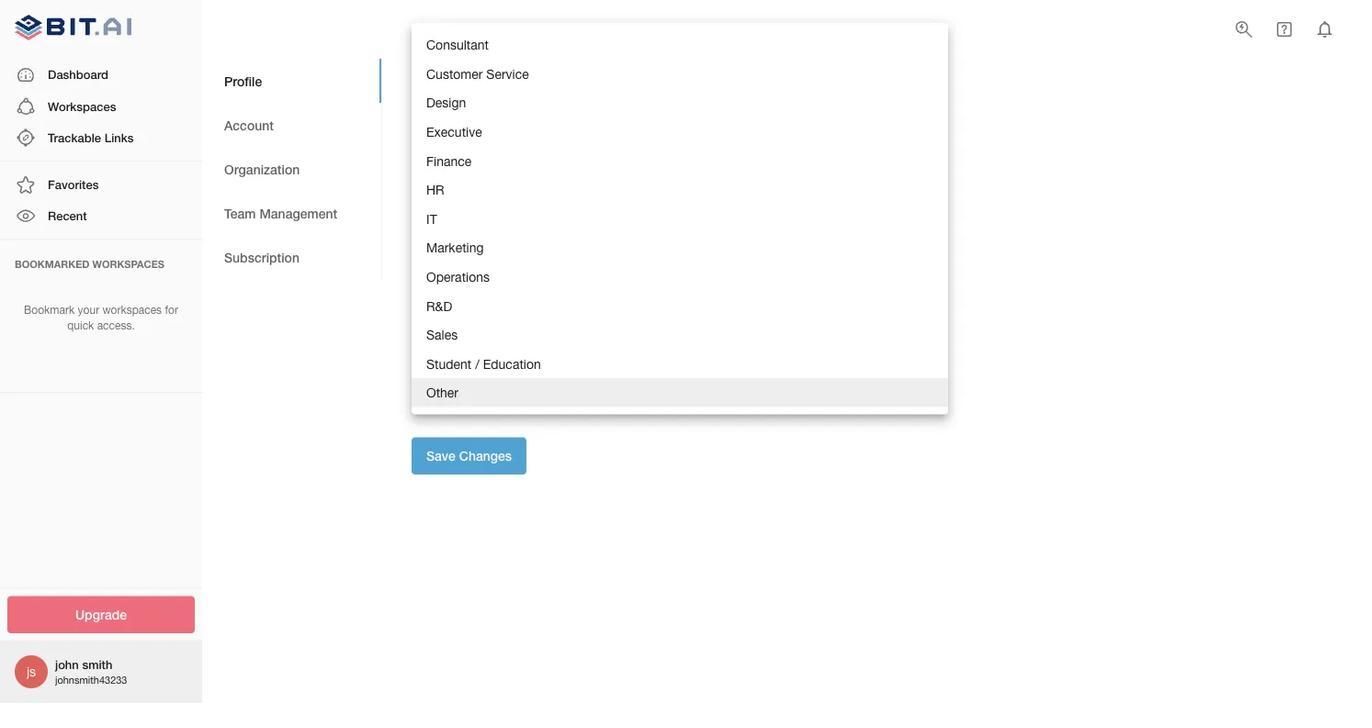 Task type: locate. For each thing, give the bounding box(es) containing it.
js inside button
[[433, 138, 449, 164]]

save changes button
[[412, 438, 527, 475]]

0 vertical spatial js
[[433, 138, 449, 164]]

other inside dropdown button
[[412, 384, 448, 401]]

other
[[412, 384, 448, 401], [426, 386, 458, 401]]

1 vertical spatial js
[[27, 665, 36, 680]]

other for other option
[[426, 386, 458, 401]]

tab list
[[202, 59, 381, 279]]

it
[[426, 211, 437, 227]]

profile
[[224, 73, 262, 88], [412, 82, 468, 105]]

save changes
[[426, 449, 512, 464]]

js up hr
[[433, 138, 449, 164]]

save
[[426, 449, 456, 464]]

0 horizontal spatial profile
[[224, 73, 262, 88]]

john smith johnsmith43233
[[55, 658, 127, 687]]

operations option
[[412, 263, 948, 292]]

design option
[[412, 88, 948, 117]]

subscription link
[[202, 235, 381, 279]]

account
[[224, 117, 274, 133]]

trackable links button
[[0, 122, 202, 154]]

js
[[433, 138, 449, 164], [27, 665, 36, 680]]

recent
[[48, 209, 87, 223]]

customer service option
[[412, 59, 948, 88]]

finance
[[426, 153, 472, 168]]

dashboard button
[[0, 59, 202, 91]]

profile link
[[202, 59, 381, 103]]

access.
[[97, 319, 135, 332]]

workspaces
[[92, 258, 164, 270]]

other inside option
[[426, 386, 458, 401]]

marketing option
[[412, 233, 948, 263]]

1 horizontal spatial js
[[433, 138, 449, 164]]

profile up the account
[[224, 73, 262, 88]]

links
[[104, 130, 134, 145]]

profile down customer
[[412, 82, 468, 105]]

bookmark
[[24, 304, 75, 317]]

customer service
[[426, 66, 529, 81]]

education
[[483, 356, 541, 372]]

profile inside "profile" link
[[224, 73, 262, 88]]

trackable links
[[48, 130, 134, 145]]

js left john
[[27, 665, 36, 680]]

account link
[[202, 103, 381, 147]]

team management link
[[202, 191, 381, 235]]

sales
[[426, 327, 458, 343]]

organization link
[[202, 147, 381, 191]]

list box
[[412, 23, 948, 415]]

quick
[[67, 319, 94, 332]]

service
[[486, 66, 529, 81]]

0 horizontal spatial js
[[27, 665, 36, 680]]



Task type: describe. For each thing, give the bounding box(es) containing it.
list box containing consultant
[[412, 23, 948, 415]]

student / education
[[426, 356, 541, 372]]

CEO text field
[[412, 305, 948, 335]]

r&d
[[426, 298, 452, 314]]

executive option
[[412, 117, 948, 146]]

student / education option
[[412, 350, 948, 379]]

hr option
[[412, 175, 948, 204]]

changes
[[459, 449, 512, 464]]

js button
[[412, 122, 502, 180]]

dashboard
[[48, 68, 108, 82]]

favorites
[[48, 177, 99, 192]]

finance option
[[412, 146, 948, 175]]

John text field
[[412, 232, 672, 261]]

bookmarked workspaces
[[15, 258, 164, 270]]

sales option
[[412, 321, 948, 350]]

other for the other dropdown button
[[412, 384, 448, 401]]

marketing
[[426, 240, 484, 256]]

for
[[165, 304, 178, 317]]

bookmark your workspaces for quick access.
[[24, 304, 178, 332]]

it option
[[412, 204, 948, 233]]

hr
[[426, 182, 444, 197]]

r&d option
[[412, 292, 948, 321]]

your
[[78, 304, 99, 317]]

john
[[55, 658, 79, 672]]

/
[[475, 356, 479, 372]]

upgrade
[[75, 608, 127, 623]]

team management
[[224, 206, 337, 221]]

management
[[259, 206, 337, 221]]

other button
[[412, 379, 948, 408]]

organization
[[224, 161, 300, 177]]

other option
[[412, 379, 948, 408]]

design
[[426, 95, 466, 110]]

operations
[[426, 269, 490, 285]]

executive
[[426, 124, 482, 139]]

customer
[[426, 66, 483, 81]]

tab list containing profile
[[202, 59, 381, 279]]

bookmarked
[[15, 258, 90, 270]]

favorites button
[[0, 169, 202, 201]]

recent button
[[0, 201, 202, 232]]

1 horizontal spatial profile
[[412, 82, 468, 105]]

upgrade button
[[7, 597, 195, 634]]

workspaces
[[48, 99, 116, 113]]

smith
[[82, 658, 112, 672]]

consultant option
[[412, 30, 948, 59]]

johnsmith43233
[[55, 675, 127, 687]]

workspaces
[[102, 304, 162, 317]]

consultant
[[426, 37, 489, 52]]

trackable
[[48, 130, 101, 145]]

subscription
[[224, 250, 299, 265]]

student
[[426, 356, 472, 372]]

workspaces button
[[0, 91, 202, 122]]

team
[[224, 206, 256, 221]]



Task type: vqa. For each thing, say whether or not it's contained in the screenshot.
the left created
no



